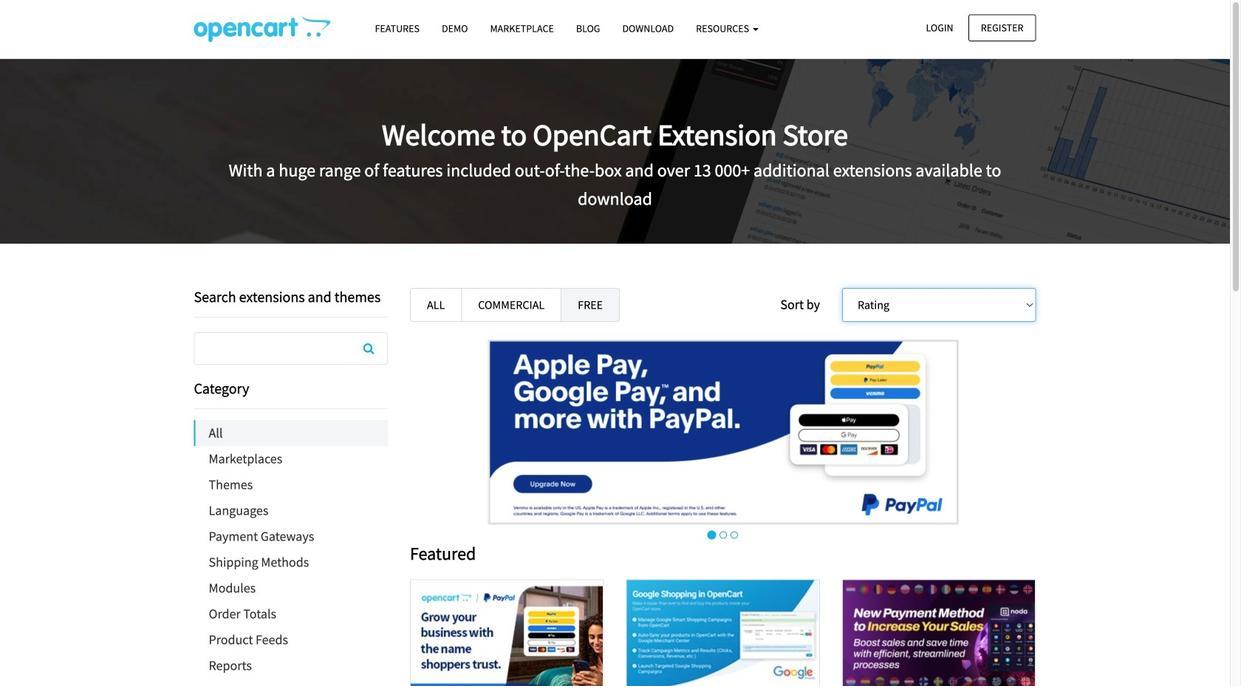 Task type: locate. For each thing, give the bounding box(es) containing it.
paypal payment gateway image
[[488, 340, 959, 525]]

paypal checkout integration image
[[411, 580, 603, 686]]

opencart extensions image
[[194, 16, 331, 42]]



Task type: vqa. For each thing, say whether or not it's contained in the screenshot.
PayPal Checkout Integration IMAGE
yes



Task type: describe. For each thing, give the bounding box(es) containing it.
search image
[[363, 343, 374, 355]]

noda image
[[843, 580, 1035, 686]]

google shopping for opencart image
[[627, 580, 819, 686]]



